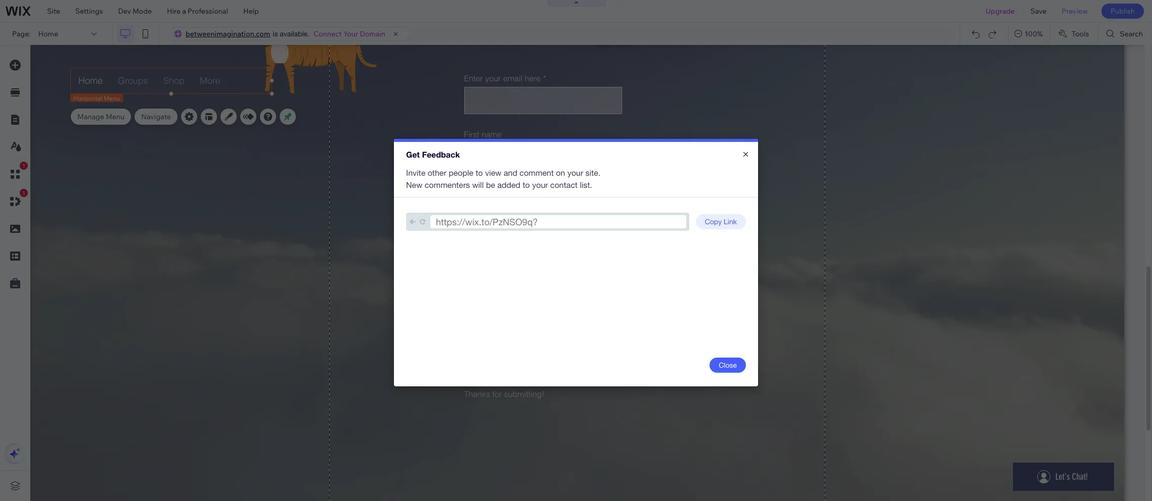 Task type: describe. For each thing, give the bounding box(es) containing it.
is
[[273, 30, 278, 38]]

tools
[[1072, 29, 1090, 38]]

menu for manage menu
[[106, 112, 125, 121]]

settings
[[75, 7, 103, 16]]

home
[[38, 29, 58, 38]]

publish button
[[1102, 4, 1145, 19]]

publish
[[1111, 7, 1135, 16]]

manage menu
[[77, 112, 125, 121]]

horizontal
[[73, 95, 102, 102]]

connect
[[314, 29, 342, 38]]

a
[[182, 7, 186, 16]]

menu for horizontal menu
[[104, 95, 120, 102]]

horizontal menu
[[73, 95, 120, 102]]

search button
[[1099, 23, 1153, 45]]

100%
[[1025, 29, 1043, 38]]

domain
[[360, 29, 386, 38]]



Task type: vqa. For each thing, say whether or not it's contained in the screenshot.
bottom Menu
yes



Task type: locate. For each thing, give the bounding box(es) containing it.
available.
[[280, 30, 310, 38]]

manage
[[77, 112, 104, 121]]

100% button
[[1009, 23, 1050, 45]]

save
[[1031, 7, 1047, 16]]

0 vertical spatial menu
[[104, 95, 120, 102]]

dev
[[118, 7, 131, 16]]

tools button
[[1051, 23, 1099, 45]]

betweenimagination.com
[[186, 29, 270, 38]]

help
[[243, 7, 259, 16]]

menu right manage
[[106, 112, 125, 121]]

menu up manage menu
[[104, 95, 120, 102]]

mode
[[133, 7, 152, 16]]

menu
[[104, 95, 120, 102], [106, 112, 125, 121]]

save button
[[1023, 0, 1055, 22]]

navigate
[[141, 112, 171, 121]]

is available. connect your domain
[[273, 29, 386, 38]]

your
[[344, 29, 358, 38]]

upgrade
[[986, 7, 1015, 16]]

hire
[[167, 7, 181, 16]]

site
[[47, 7, 60, 16]]

professional
[[188, 7, 228, 16]]

preview
[[1062, 7, 1088, 16]]

search
[[1120, 29, 1144, 38]]

1 vertical spatial menu
[[106, 112, 125, 121]]

preview button
[[1055, 0, 1096, 22]]

hire a professional
[[167, 7, 228, 16]]

dev mode
[[118, 7, 152, 16]]



